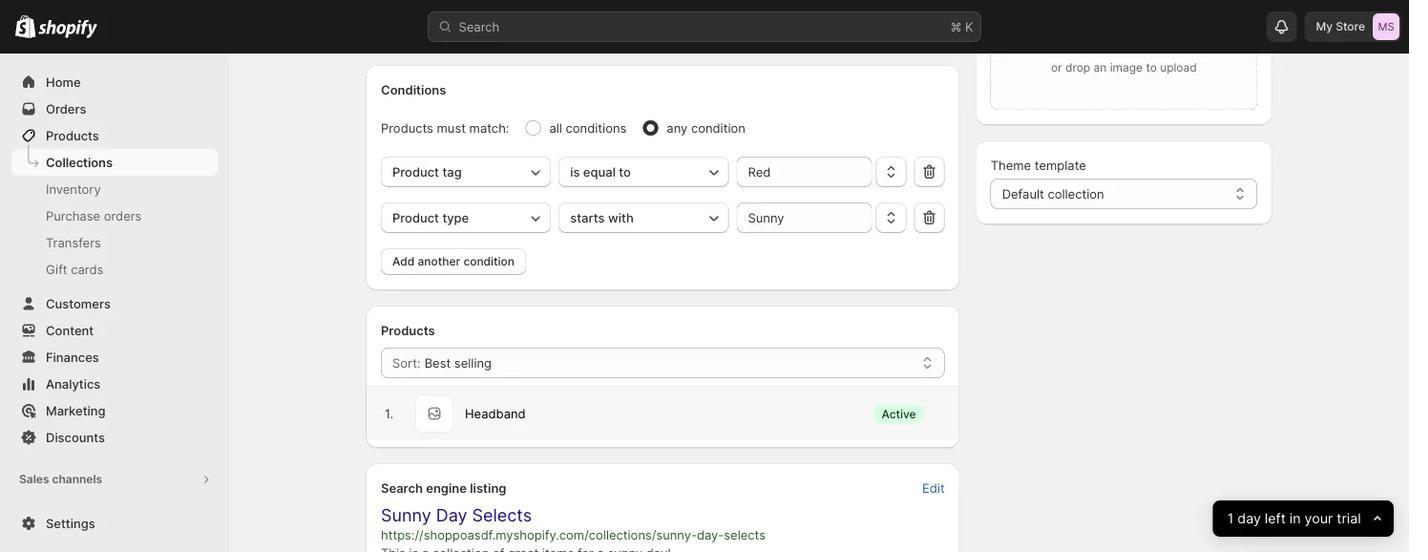 Task type: describe. For each thing, give the bounding box(es) containing it.
gift cards
[[46, 262, 103, 277]]

edit button
[[911, 475, 957, 501]]

sunny
[[381, 505, 431, 526]]

content link
[[11, 317, 218, 344]]

products must match:
[[381, 120, 509, 135]]

is equal to button
[[559, 157, 729, 187]]

home link
[[11, 69, 218, 96]]

sort: best selling
[[393, 355, 492, 370]]

best
[[425, 355, 451, 370]]

theme
[[991, 158, 1032, 172]]

with
[[608, 210, 634, 225]]

collection
[[1048, 186, 1105, 201]]

to inside the is equal to dropdown button
[[619, 164, 631, 179]]

transfers link
[[11, 229, 218, 256]]

settings link
[[11, 510, 218, 537]]

search for search engine listing
[[381, 480, 423, 495]]

analytics link
[[11, 371, 218, 397]]

any condition
[[667, 120, 746, 135]]

my store image
[[1374, 13, 1400, 40]]

is
[[570, 164, 580, 179]]

equal
[[583, 164, 616, 179]]

⌘
[[951, 19, 962, 34]]

transfers
[[46, 235, 101, 250]]

day-
[[697, 527, 724, 542]]

1
[[1228, 510, 1235, 527]]

another
[[418, 255, 461, 268]]

my
[[1317, 20, 1333, 33]]

discounts link
[[11, 424, 218, 451]]

https://shoppoasdf.myshopify.com/collections/sunny-
[[381, 527, 697, 542]]

inventory
[[46, 181, 101, 196]]

selects
[[472, 505, 532, 526]]

product tag
[[393, 164, 462, 179]]

purchase
[[46, 208, 100, 223]]

marketing
[[46, 403, 106, 418]]

store
[[1336, 20, 1366, 33]]

product for product type
[[393, 210, 439, 225]]

discounts
[[46, 430, 105, 445]]

add another condition
[[393, 255, 515, 268]]

analytics
[[46, 376, 101, 391]]

an
[[1094, 61, 1107, 75]]

search engine listing
[[381, 480, 507, 495]]

headband link
[[465, 404, 526, 423]]

marketing link
[[11, 397, 218, 424]]

condition inside button
[[464, 255, 515, 268]]

content
[[46, 323, 94, 338]]

gift
[[46, 262, 67, 277]]

must
[[437, 120, 466, 135]]

trial
[[1338, 510, 1362, 527]]

settings
[[46, 516, 95, 531]]

add another condition button
[[381, 248, 526, 275]]

sales channels
[[19, 472, 102, 486]]

active button
[[865, 394, 953, 433]]

cards
[[71, 262, 103, 277]]

day
[[436, 505, 468, 526]]

all conditions
[[550, 120, 627, 135]]

product type button
[[381, 202, 551, 233]]

products down orders
[[46, 128, 99, 143]]

engine
[[426, 480, 467, 495]]

gift cards link
[[11, 256, 218, 283]]

default collection
[[1003, 186, 1105, 201]]

finances link
[[11, 344, 218, 371]]

headband
[[465, 406, 526, 421]]

sunny day selects https://shoppoasdf.myshopify.com/collections/sunny-day-selects
[[381, 505, 766, 542]]

left
[[1266, 510, 1287, 527]]

search for search
[[459, 19, 500, 34]]

match:
[[470, 120, 509, 135]]

in
[[1290, 510, 1302, 527]]

listing
[[470, 480, 507, 495]]

any
[[667, 120, 688, 135]]

products down conditions
[[381, 120, 434, 135]]

k
[[966, 19, 974, 34]]



Task type: locate. For each thing, give the bounding box(es) containing it.
1 product from the top
[[393, 164, 439, 179]]

None text field
[[737, 157, 873, 187]]

drop
[[1066, 61, 1091, 75]]

all
[[550, 120, 562, 135]]

0 vertical spatial search
[[459, 19, 500, 34]]

template
[[1035, 158, 1087, 172]]

condition
[[691, 120, 746, 135], [464, 255, 515, 268]]

or
[[1052, 61, 1063, 75]]

shopify image
[[38, 20, 98, 39]]

collections link
[[11, 149, 218, 176]]

1 vertical spatial condition
[[464, 255, 515, 268]]

product tag button
[[381, 157, 551, 187]]

tag
[[443, 164, 462, 179]]

search
[[459, 19, 500, 34], [381, 480, 423, 495]]

None text field
[[737, 202, 873, 233]]

selling
[[455, 355, 492, 370]]

1 horizontal spatial search
[[459, 19, 500, 34]]

2 product from the top
[[393, 210, 439, 225]]

0 horizontal spatial to
[[619, 164, 631, 179]]

inventory link
[[11, 176, 218, 202]]

product left the tag
[[393, 164, 439, 179]]

1 horizontal spatial to
[[1147, 61, 1157, 75]]

theme template
[[991, 158, 1087, 172]]

condition right any
[[691, 120, 746, 135]]

finances
[[46, 350, 99, 364]]

is equal to
[[570, 164, 631, 179]]

orders
[[46, 101, 86, 116]]

1 day left in your trial
[[1228, 510, 1362, 527]]

purchase orders link
[[11, 202, 218, 229]]

purchase orders
[[46, 208, 142, 223]]

1 vertical spatial product
[[393, 210, 439, 225]]

image
[[1111, 61, 1143, 75]]

day
[[1238, 510, 1262, 527]]

starts
[[570, 210, 605, 225]]

⌘ k
[[951, 19, 974, 34]]

product type
[[393, 210, 469, 225]]

0 vertical spatial to
[[1147, 61, 1157, 75]]

edit
[[923, 480, 945, 495]]

product left type at the top left of page
[[393, 210, 439, 225]]

product for product tag
[[393, 164, 439, 179]]

1 vertical spatial to
[[619, 164, 631, 179]]

to right image
[[1147, 61, 1157, 75]]

or drop an image to upload
[[1052, 61, 1197, 75]]

type
[[443, 210, 469, 225]]

starts with
[[570, 210, 634, 225]]

default
[[1003, 186, 1045, 201]]

channels
[[52, 472, 102, 486]]

0 horizontal spatial condition
[[464, 255, 515, 268]]

selects
[[724, 527, 766, 542]]

1 vertical spatial search
[[381, 480, 423, 495]]

active
[[882, 407, 917, 421]]

1 horizontal spatial condition
[[691, 120, 746, 135]]

conditions
[[381, 82, 446, 97]]

0 vertical spatial product
[[393, 164, 439, 179]]

to right equal
[[619, 164, 631, 179]]

0 horizontal spatial search
[[381, 480, 423, 495]]

sales channels button
[[11, 466, 218, 493]]

collections
[[46, 155, 113, 170]]

orders
[[104, 208, 142, 223]]

products up "sort:" at the left of page
[[381, 323, 435, 338]]

your
[[1305, 510, 1334, 527]]

starts with button
[[559, 202, 729, 233]]

1 day left in your trial button
[[1214, 500, 1395, 537]]

to
[[1147, 61, 1157, 75], [619, 164, 631, 179]]

shopify image
[[15, 15, 36, 38]]

sort:
[[393, 355, 421, 370]]

0 vertical spatial condition
[[691, 120, 746, 135]]

products link
[[11, 122, 218, 149]]

product
[[393, 164, 439, 179], [393, 210, 439, 225]]

my store
[[1317, 20, 1366, 33]]

customers link
[[11, 290, 218, 317]]

customers
[[46, 296, 111, 311]]

conditions
[[566, 120, 627, 135]]

upload
[[1161, 61, 1197, 75]]

products
[[381, 120, 434, 135], [46, 128, 99, 143], [381, 323, 435, 338]]

home
[[46, 75, 81, 89]]

add
[[393, 255, 415, 268]]

condition down product type dropdown button
[[464, 255, 515, 268]]

orders link
[[11, 96, 218, 122]]

sales
[[19, 472, 49, 486]]



Task type: vqa. For each thing, say whether or not it's contained in the screenshot.
Gift Cards "text field"
no



